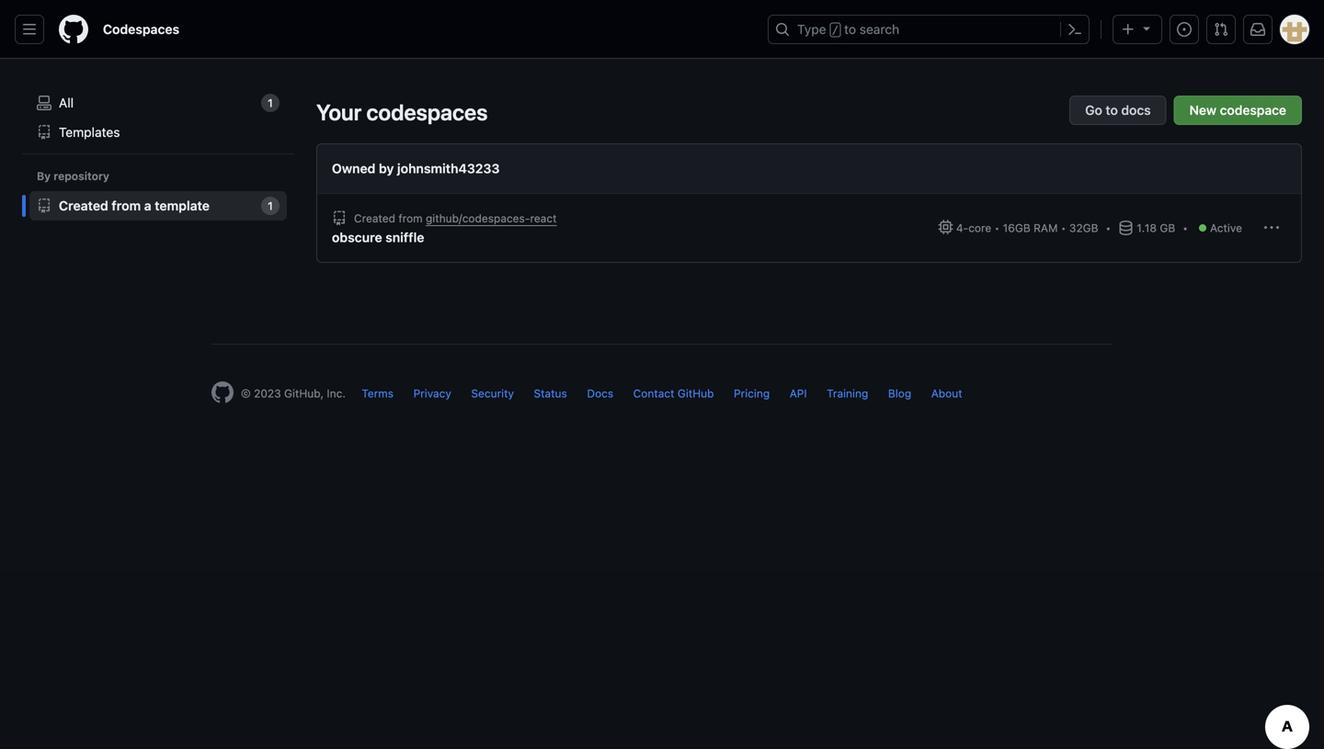 Task type: locate. For each thing, give the bounding box(es) containing it.
1 horizontal spatial from
[[398, 212, 423, 225]]

codespaces
[[103, 22, 179, 37]]

training
[[827, 387, 868, 400]]

created from github/codespaces-react
[[354, 212, 557, 225]]

1 vertical spatial to
[[1106, 103, 1118, 118]]

to right go
[[1106, 103, 1118, 118]]

1 right the template on the top of the page
[[268, 200, 273, 212]]

issue opened image
[[1177, 22, 1192, 37]]

created inside by repository list
[[59, 198, 108, 213]]

1.18
[[1137, 222, 1157, 234]]

repository
[[54, 170, 109, 183]]

©
[[241, 387, 251, 400]]

owned by johnsmith43233
[[332, 161, 500, 176]]

from
[[112, 198, 141, 213], [398, 212, 423, 225]]

notifications image
[[1250, 22, 1265, 37]]

created
[[59, 198, 108, 213], [354, 212, 395, 225]]

• left database icon
[[1106, 222, 1111, 234]]

32gb
[[1069, 222, 1098, 234]]

2 1 from the top
[[268, 200, 273, 212]]

created for created from github/codespaces-react
[[354, 212, 395, 225]]

1.18 gb •
[[1137, 222, 1188, 234]]

1 for created from a template
[[268, 200, 273, 212]]

contact github link
[[633, 387, 714, 400]]

4-
[[956, 222, 968, 234]]

repo template image down codespaces icon
[[37, 125, 51, 140]]

homepage image
[[211, 382, 234, 404]]

from inside by repository list
[[112, 198, 141, 213]]

created up obscure sniffle
[[354, 212, 395, 225]]

4-core • 16gb ram • 32gb
[[953, 222, 1098, 234]]

1 inside by repository list
[[268, 200, 273, 212]]

core
[[968, 222, 991, 234]]

•
[[995, 222, 1000, 234], [1061, 222, 1066, 234], [1106, 222, 1111, 234], [1183, 222, 1188, 234]]

codespaces
[[366, 99, 488, 125]]

new codespace
[[1189, 103, 1286, 118]]

training link
[[827, 387, 868, 400]]

new codespace link
[[1174, 96, 1302, 125]]

1
[[268, 97, 273, 109], [268, 200, 273, 212]]

1 horizontal spatial created
[[354, 212, 395, 225]]

plus image
[[1121, 22, 1136, 37]]

by
[[37, 170, 51, 183]]

• right ram
[[1061, 222, 1066, 234]]

• right core
[[995, 222, 1000, 234]]

16gb
[[1003, 222, 1030, 234]]

1 for all
[[268, 97, 273, 109]]

owned
[[332, 161, 376, 176]]

repo template image inside templates link
[[37, 125, 51, 140]]

repo template image
[[37, 125, 51, 140], [37, 199, 51, 213], [332, 211, 347, 226]]

0 horizontal spatial created
[[59, 198, 108, 213]]

github
[[678, 387, 714, 400]]

repo template image down by
[[37, 199, 51, 213]]

by repository
[[37, 170, 109, 183]]

1 1 from the top
[[268, 97, 273, 109]]

to right /
[[844, 22, 856, 37]]

your codespaces
[[316, 99, 488, 125]]

security
[[471, 387, 514, 400]]

0 vertical spatial 1
[[268, 97, 273, 109]]

search
[[860, 22, 899, 37]]

repo template image up obscure
[[332, 211, 347, 226]]

to
[[844, 22, 856, 37], [1106, 103, 1118, 118]]

pricing link
[[734, 387, 770, 400]]

github/codespaces-
[[426, 212, 530, 225]]

0 vertical spatial to
[[844, 22, 856, 37]]

terms
[[362, 387, 394, 400]]

repo template image for created from a template
[[37, 199, 51, 213]]

from up the sniffle
[[398, 212, 423, 225]]

blog
[[888, 387, 911, 400]]

type / to search
[[797, 22, 899, 37]]

api
[[790, 387, 807, 400]]

ram
[[1034, 222, 1058, 234]]

obscure sniffle
[[332, 230, 424, 245]]

1 vertical spatial 1
[[268, 200, 273, 212]]

1 • from the left
[[995, 222, 1000, 234]]

0 horizontal spatial from
[[112, 198, 141, 213]]

terms link
[[362, 387, 394, 400]]

created down "repository"
[[59, 198, 108, 213]]

go
[[1085, 103, 1102, 118]]

blog link
[[888, 387, 911, 400]]

homepage image
[[59, 15, 88, 44]]

from left a
[[112, 198, 141, 213]]

3 • from the left
[[1106, 222, 1111, 234]]

1 left the your
[[268, 97, 273, 109]]

repo template image inside by repository list
[[37, 199, 51, 213]]

• left the dot fill icon
[[1183, 222, 1188, 234]]

1 horizontal spatial to
[[1106, 103, 1118, 118]]



Task type: describe. For each thing, give the bounding box(es) containing it.
security link
[[471, 387, 514, 400]]

codespaces image
[[37, 96, 51, 110]]

© 2023 github, inc.
[[241, 387, 346, 400]]

git pull request image
[[1214, 22, 1228, 37]]

api link
[[790, 387, 807, 400]]

/
[[832, 24, 839, 37]]

inc.
[[327, 387, 346, 400]]

docs
[[1121, 103, 1151, 118]]

4 • from the left
[[1183, 222, 1188, 234]]

active
[[1210, 222, 1242, 234]]

about link
[[931, 387, 962, 400]]

status
[[534, 387, 567, 400]]

contact
[[633, 387, 674, 400]]

go to docs link
[[1069, 96, 1166, 125]]

repo template image for templates
[[37, 125, 51, 140]]

2 • from the left
[[1061, 222, 1066, 234]]

your
[[316, 99, 362, 125]]

pricing
[[734, 387, 770, 400]]

templates
[[59, 125, 120, 140]]

about
[[931, 387, 962, 400]]

obscure sniffle link
[[332, 228, 432, 247]]

docs
[[587, 387, 613, 400]]

created from a template
[[59, 198, 210, 213]]

database image
[[1118, 221, 1133, 235]]

codespace
[[1220, 103, 1286, 118]]

react
[[530, 212, 557, 225]]

sniffle
[[385, 230, 424, 245]]

docs link
[[587, 387, 613, 400]]

0 horizontal spatial to
[[844, 22, 856, 37]]

privacy
[[413, 387, 451, 400]]

templates link
[[29, 118, 287, 147]]

privacy link
[[413, 387, 451, 400]]

status link
[[534, 387, 567, 400]]

github,
[[284, 387, 324, 400]]

by repository list
[[29, 191, 287, 221]]

triangle down image
[[1139, 21, 1154, 35]]

from for github/codespaces-
[[398, 212, 423, 225]]

a
[[144, 198, 151, 213]]

created for created from a template
[[59, 198, 108, 213]]

template
[[155, 198, 210, 213]]

gb
[[1160, 222, 1175, 234]]

from for a
[[112, 198, 141, 213]]

go to docs
[[1085, 103, 1151, 118]]

command palette image
[[1068, 22, 1082, 37]]

github/codespaces-react link
[[426, 212, 557, 225]]

obscure
[[332, 230, 382, 245]]

johnsmith43233
[[397, 161, 500, 176]]

contact github
[[633, 387, 714, 400]]

new
[[1189, 103, 1216, 118]]

all
[[59, 95, 74, 110]]

show more actions for codespace image
[[1264, 221, 1279, 235]]

by
[[379, 161, 394, 176]]

dot fill image
[[1195, 221, 1210, 235]]

type
[[797, 22, 826, 37]]

cpu image
[[938, 220, 953, 234]]

2023
[[254, 387, 281, 400]]

codespaces link
[[96, 15, 187, 44]]



Task type: vqa. For each thing, say whether or not it's contained in the screenshot.
2 / 2 checks OK ICON
no



